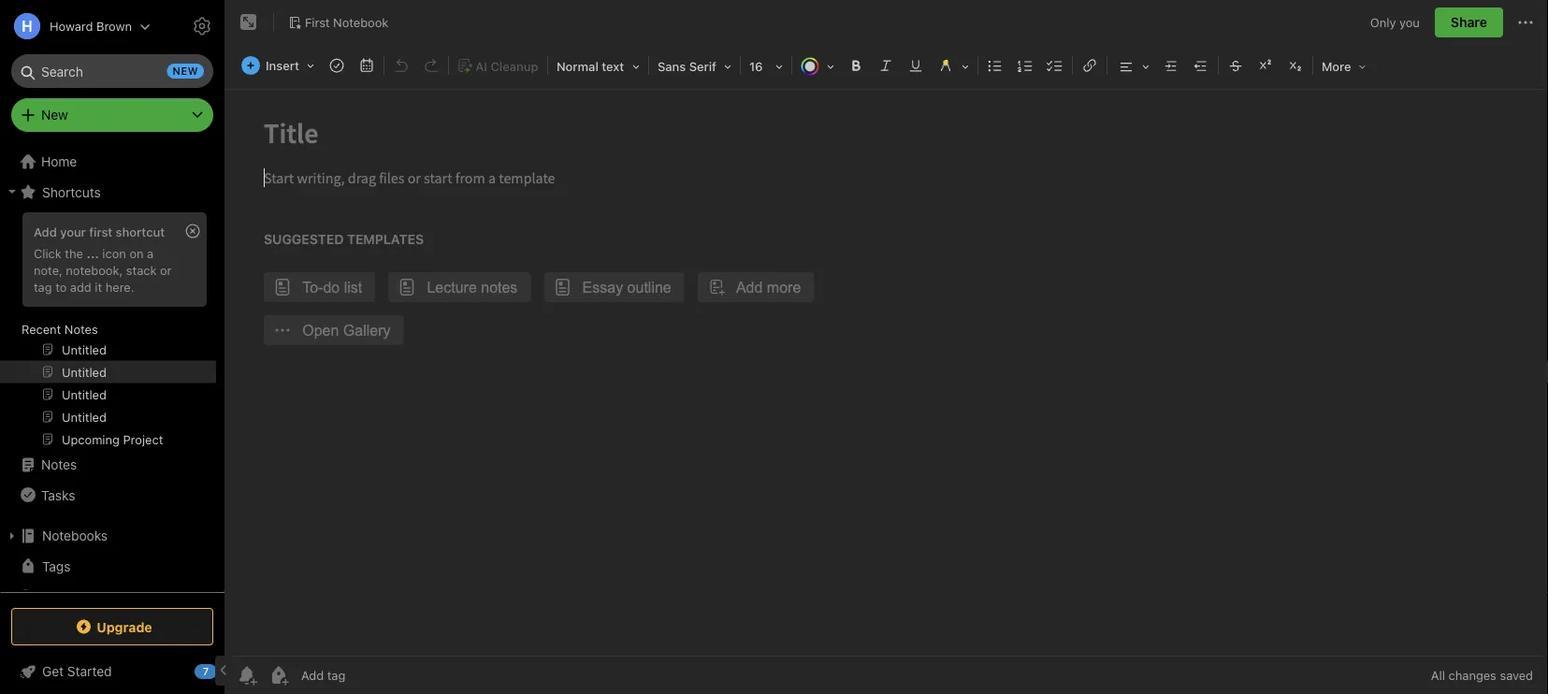 Task type: locate. For each thing, give the bounding box(es) containing it.
Add tag field
[[299, 667, 440, 683]]

underline image
[[903, 52, 929, 79]]

notes link
[[0, 450, 216, 480]]

note,
[[34, 263, 62, 277]]

notebooks link
[[0, 521, 216, 551]]

sans
[[658, 59, 686, 73]]

first
[[89, 225, 112, 239]]

add
[[34, 225, 57, 239]]

share
[[1451, 15, 1487, 30]]

shortcut
[[116, 225, 165, 239]]

7
[[203, 666, 209, 678]]

More field
[[1315, 52, 1373, 80]]

new search field
[[24, 54, 204, 88]]

here.
[[105, 280, 134, 294]]

notes right recent
[[64, 322, 98, 336]]

on
[[130, 246, 144, 260]]

expand notebooks image
[[5, 529, 20, 544]]

Heading level field
[[550, 52, 646, 80]]

changes
[[1449, 668, 1497, 682]]

home link
[[0, 147, 225, 177]]

Search text field
[[24, 54, 200, 88]]

your
[[60, 225, 86, 239]]

Highlight field
[[931, 52, 976, 80]]

started
[[67, 664, 112, 679]]

upgrade button
[[11, 608, 213, 646]]

click to collapse image
[[218, 660, 232, 682]]

you
[[1400, 15, 1420, 29]]

tag
[[34, 280, 52, 294]]

normal text
[[557, 59, 624, 73]]

recent
[[22, 322, 61, 336]]

group containing add your first shortcut
[[0, 207, 216, 457]]

numbered list image
[[1012, 52, 1038, 79]]

shared with me
[[41, 588, 135, 603]]

notebooks
[[42, 528, 108, 544]]

first
[[305, 15, 330, 29]]

a
[[147, 246, 154, 260]]

text
[[602, 59, 624, 73]]

shared with me link
[[0, 581, 216, 611]]

share button
[[1435, 7, 1503, 37]]

or
[[160, 263, 172, 277]]

add tag image
[[268, 664, 290, 687]]

get
[[42, 664, 64, 679]]

me
[[116, 588, 135, 603]]

outdent image
[[1188, 52, 1214, 79]]

get started
[[42, 664, 112, 679]]

Alignment field
[[1109, 52, 1156, 80]]

it
[[95, 280, 102, 294]]

notes
[[64, 322, 98, 336], [41, 457, 77, 472]]

0 vertical spatial notes
[[64, 322, 98, 336]]

Insert field
[[237, 52, 321, 79]]

tree
[[0, 147, 225, 652]]

Font color field
[[794, 52, 841, 80]]

insert
[[266, 58, 299, 73]]

with
[[87, 588, 113, 603]]

checklist image
[[1042, 52, 1068, 79]]

expand note image
[[238, 11, 260, 34]]

only
[[1370, 15, 1396, 29]]

howard
[[50, 19, 93, 33]]

first notebook
[[305, 15, 389, 29]]

bold image
[[843, 52, 869, 79]]

Font family field
[[651, 52, 738, 80]]

italic image
[[873, 52, 899, 79]]

notes up tasks
[[41, 457, 77, 472]]

click the ...
[[34, 246, 99, 260]]

strikethrough image
[[1223, 52, 1249, 79]]

superscript image
[[1253, 52, 1279, 79]]

normal
[[557, 59, 599, 73]]

note window element
[[225, 0, 1548, 694]]

add
[[70, 280, 92, 294]]

Note Editor text field
[[225, 90, 1548, 656]]

more actions image
[[1515, 11, 1537, 34]]

group
[[0, 207, 216, 457]]

new
[[41, 107, 68, 123]]

serif
[[689, 59, 716, 73]]

add a reminder image
[[236, 664, 258, 687]]

tags
[[42, 558, 71, 574]]



Task type: describe. For each thing, give the bounding box(es) containing it.
indent image
[[1158, 52, 1184, 79]]

icon
[[102, 246, 126, 260]]

1 vertical spatial notes
[[41, 457, 77, 472]]

stack
[[126, 263, 157, 277]]

sans serif
[[658, 59, 716, 73]]

notebook
[[333, 15, 389, 29]]

calendar event image
[[354, 52, 380, 79]]

task image
[[324, 52, 350, 79]]

insert link image
[[1077, 52, 1103, 79]]

howard brown
[[50, 19, 132, 33]]

16
[[749, 59, 763, 73]]

tags button
[[0, 551, 216, 581]]

notebook,
[[66, 263, 123, 277]]

icon on a note, notebook, stack or tag to add it here.
[[34, 246, 172, 294]]

tasks button
[[0, 480, 216, 510]]

add your first shortcut
[[34, 225, 165, 239]]

all
[[1431, 668, 1445, 682]]

Help and Learning task checklist field
[[0, 657, 225, 687]]

subscript image
[[1283, 52, 1309, 79]]

more
[[1322, 59, 1351, 73]]

tasks
[[41, 487, 75, 503]]

shared
[[41, 588, 84, 603]]

brown
[[96, 19, 132, 33]]

settings image
[[191, 15, 213, 37]]

Font size field
[[743, 52, 790, 80]]

More actions field
[[1515, 7, 1537, 37]]

upgrade
[[97, 619, 152, 635]]

notes inside group
[[64, 322, 98, 336]]

new
[[173, 65, 198, 77]]

new button
[[11, 98, 213, 132]]

first notebook button
[[282, 9, 395, 36]]

...
[[87, 246, 99, 260]]

shortcuts button
[[0, 177, 216, 207]]

the
[[65, 246, 83, 260]]

to
[[55, 280, 67, 294]]

bulleted list image
[[982, 52, 1008, 79]]

shortcuts
[[42, 184, 101, 200]]

all changes saved
[[1431, 668, 1533, 682]]

recent notes
[[22, 322, 98, 336]]

home
[[41, 154, 77, 169]]

click
[[34, 246, 62, 260]]

Account field
[[0, 7, 151, 45]]

only you
[[1370, 15, 1420, 29]]

tree containing home
[[0, 147, 225, 652]]

saved
[[1500, 668, 1533, 682]]



Task type: vqa. For each thing, say whether or not it's contained in the screenshot.
left More actions icon
no



